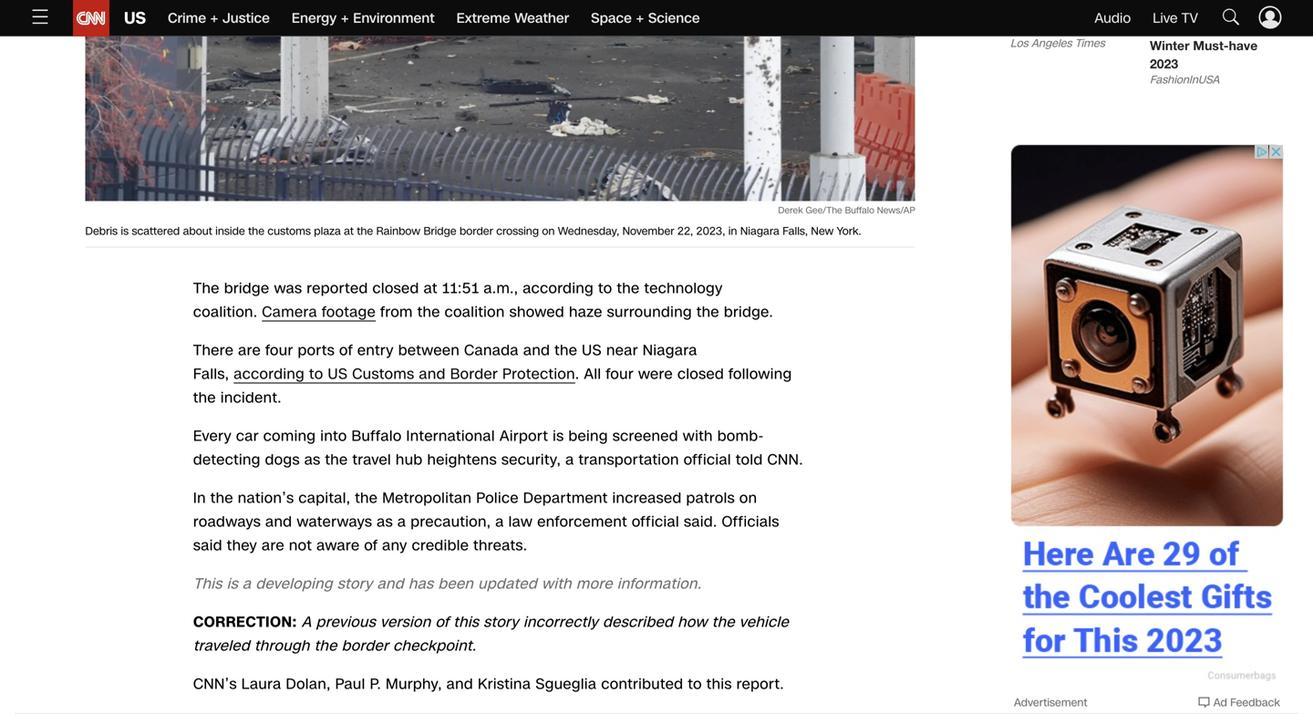 Task type: vqa. For each thing, say whether or not it's contained in the screenshot.
right X
no



Task type: locate. For each thing, give the bounding box(es) containing it.
niagara up were
[[643, 340, 698, 361]]

at left 11:51
[[424, 278, 438, 299]]

correction:
[[193, 612, 297, 633]]

said
[[193, 536, 222, 556]]

energy + environment link
[[292, 0, 435, 36]]

this
[[1150, 1, 1176, 17], [193, 574, 222, 594]]

the down into at the bottom
[[325, 450, 348, 470]]

+
[[210, 9, 219, 28], [341, 9, 349, 28], [636, 9, 644, 28]]

according up showed
[[523, 278, 594, 299]]

0 vertical spatial niagara
[[741, 224, 780, 239]]

0 horizontal spatial niagara
[[643, 340, 698, 361]]

0 vertical spatial this
[[454, 612, 479, 633]]

1 horizontal spatial buffalo
[[845, 204, 875, 217]]

debris is scattered about inside the customs plaza at the rainbow bridge border crossing, wednesday, nov. 22, 2023, in niagara falls, n.y. the border crossing between the u.s. and canada has been closed after a vehicle exploded at a checkpoint on a bridge near niagara falls. the fbi's field office in buffalo said in a statement that it was investigating the explosion on the rainbow bridge, which connects the two countries across the niagara river. (derek gee/the buffalo news via ap) image
[[85, 0, 915, 201]]

1 vertical spatial in
[[729, 224, 737, 239]]

in inside the 65 best bookstores in l.a. los angeles times
[[1083, 20, 1094, 35]]

transportation
[[579, 450, 679, 470]]

are inside the in the nation's capital, the metropolitan police department increased patrols on roadways and waterways as a precaution, a law enforcement official said. officials said they are not aware of any credible threats.
[[262, 536, 285, 556]]

space + science link
[[591, 0, 700, 36]]

four for were
[[606, 364, 634, 385]]

news/ap
[[877, 204, 915, 217]]

crossing
[[496, 224, 539, 239]]

0 horizontal spatial this
[[454, 612, 479, 633]]

1 horizontal spatial story
[[484, 612, 519, 633]]

2 + from the left
[[341, 9, 349, 28]]

0 horizontal spatial +
[[210, 9, 219, 28]]

roadways
[[193, 512, 261, 532]]

about
[[183, 224, 212, 239]]

the up .
[[555, 340, 578, 361]]

the 65 best bookstores in l.a. los angeles times
[[1011, 1, 1121, 51]]

following
[[729, 364, 792, 385]]

+ right crime at the left
[[210, 9, 219, 28]]

0 horizontal spatial on
[[542, 224, 555, 239]]

1 vertical spatial as
[[377, 512, 393, 532]]

are left not
[[262, 536, 285, 556]]

buffalo inside every car coming into buffalo international airport is being screened with bomb- detecting dogs as the travel hub heightens security, a transportation official told cnn.
[[352, 426, 402, 447]]

1 vertical spatial falls,
[[193, 364, 229, 385]]

heightens
[[427, 450, 497, 470]]

1 vertical spatial four
[[606, 364, 634, 385]]

four for ports
[[266, 340, 293, 361]]

1 horizontal spatial this
[[707, 674, 732, 695]]

the for the bridge was reported closed at 11:51 a.m., according to the technology coalition.
[[193, 278, 220, 299]]

this left report.
[[707, 674, 732, 695]]

on up officials
[[740, 488, 758, 509]]

1 horizontal spatial according
[[523, 278, 594, 299]]

every car coming into buffalo international airport is being screened with bomb- detecting dogs as the travel hub heightens security, a transportation official told cnn.
[[193, 426, 804, 470]]

0 vertical spatial border
[[460, 224, 493, 239]]

border right bridge
[[460, 224, 493, 239]]

0 horizontal spatial the
[[193, 278, 220, 299]]

2 vertical spatial to
[[688, 674, 702, 695]]

in
[[1083, 20, 1094, 35], [729, 224, 737, 239]]

of left any on the left of page
[[364, 536, 378, 556]]

of inside there are four ports of entry between canada and the us near niagara falls,
[[339, 340, 353, 361]]

1 vertical spatial us
[[582, 340, 602, 361]]

1 horizontal spatial with
[[683, 426, 713, 447]]

niagara down derek
[[741, 224, 780, 239]]

0 horizontal spatial as
[[304, 450, 321, 470]]

audio
[[1095, 9, 1131, 28]]

0 vertical spatial to
[[598, 278, 613, 299]]

1 vertical spatial this
[[193, 574, 222, 594]]

as up any on the left of page
[[377, 512, 393, 532]]

told
[[736, 450, 763, 470]]

between
[[398, 340, 460, 361]]

border
[[450, 364, 498, 385]]

more
[[576, 574, 613, 594]]

and down nation's
[[265, 512, 292, 532]]

on
[[542, 224, 555, 239], [740, 488, 758, 509]]

1 horizontal spatial of
[[364, 536, 378, 556]]

falls, down 'there'
[[193, 364, 229, 385]]

story up previous
[[337, 574, 373, 594]]

buffalo
[[845, 204, 875, 217], [352, 426, 402, 447]]

as for a
[[377, 512, 393, 532]]

angeles
[[1032, 36, 1072, 51]]

with left "more"
[[542, 574, 572, 594]]

2 vertical spatial of
[[436, 612, 449, 633]]

buffalo up york.
[[845, 204, 875, 217]]

this up becoming
[[1150, 1, 1176, 17]]

on right the crossing
[[542, 224, 555, 239]]

0 horizontal spatial us
[[124, 7, 146, 30]]

0 vertical spatial closed
[[373, 278, 419, 299]]

0 horizontal spatial at
[[344, 224, 354, 239]]

us up all
[[582, 340, 602, 361]]

0 horizontal spatial this
[[193, 574, 222, 594]]

us down ports
[[328, 364, 348, 385]]

the inside "the bridge was reported closed at 11:51 a.m., according to the technology coalition."
[[193, 278, 220, 299]]

security,
[[502, 450, 561, 470]]

customs
[[352, 364, 415, 385]]

this inside the this scarf is quickly becoming celeb's winter must-have 2023 fashioninusa
[[1150, 1, 1176, 17]]

0 vertical spatial with
[[683, 426, 713, 447]]

is right scarf
[[1215, 1, 1225, 17]]

1 horizontal spatial to
[[598, 278, 613, 299]]

closed right were
[[678, 364, 724, 385]]

1 horizontal spatial closed
[[678, 364, 724, 385]]

is inside every car coming into buffalo international airport is being screened with bomb- detecting dogs as the travel hub heightens security, a transportation official told cnn.
[[553, 426, 564, 447]]

closed inside "the bridge was reported closed at 11:51 a.m., according to the technology coalition."
[[373, 278, 419, 299]]

0 horizontal spatial with
[[542, 574, 572, 594]]

on inside the in the nation's capital, the metropolitan police department increased patrols on roadways and waterways as a precaution, a law enforcement official said. officials said they are not aware of any credible threats.
[[740, 488, 758, 509]]

four inside '. all four were closed following the incident.'
[[606, 364, 634, 385]]

is left being
[[553, 426, 564, 447]]

according up incident.
[[234, 364, 305, 385]]

official up patrols
[[684, 450, 732, 470]]

1 vertical spatial the
[[193, 278, 220, 299]]

1 horizontal spatial on
[[740, 488, 758, 509]]

the up every
[[193, 388, 216, 408]]

of inside the in the nation's capital, the metropolitan police department increased patrols on roadways and waterways as a precaution, a law enforcement official said. officials said they are not aware of any credible threats.
[[364, 536, 378, 556]]

are
[[238, 340, 261, 361], [262, 536, 285, 556]]

1 horizontal spatial in
[[1083, 20, 1094, 35]]

of up 'checkpoint.'
[[436, 612, 449, 633]]

feedback
[[1231, 695, 1281, 711]]

credible
[[412, 536, 469, 556]]

winter
[[1150, 38, 1190, 53]]

environment
[[353, 9, 435, 28]]

of left 'entry'
[[339, 340, 353, 361]]

bomb-
[[718, 426, 764, 447]]

this up 'checkpoint.'
[[454, 612, 479, 633]]

0 horizontal spatial official
[[632, 512, 680, 532]]

closed inside '. all four were closed following the incident.'
[[678, 364, 724, 385]]

story
[[337, 574, 373, 594], [484, 612, 519, 633]]

0 horizontal spatial falls,
[[193, 364, 229, 385]]

border down previous
[[342, 636, 389, 657]]

closed
[[373, 278, 419, 299], [678, 364, 724, 385]]

0 vertical spatial falls,
[[783, 224, 808, 239]]

are right 'there'
[[238, 340, 261, 361]]

this inside a previous version of this story incorrectly described how the vehicle traveled through the border checkpoint.
[[454, 612, 479, 633]]

the inside the 65 best bookstores in l.a. los angeles times
[[1011, 1, 1033, 17]]

four down near
[[606, 364, 634, 385]]

3 + from the left
[[636, 9, 644, 28]]

of
[[339, 340, 353, 361], [364, 536, 378, 556], [436, 612, 449, 633]]

1 vertical spatial according
[[234, 364, 305, 385]]

0 horizontal spatial according
[[234, 364, 305, 385]]

2 horizontal spatial us
[[582, 340, 602, 361]]

us left crime at the left
[[124, 7, 146, 30]]

this
[[454, 612, 479, 633], [707, 674, 732, 695]]

is inside the this scarf is quickly becoming celeb's winter must-have 2023 fashioninusa
[[1215, 1, 1225, 17]]

official
[[684, 450, 732, 470], [632, 512, 680, 532]]

1 horizontal spatial at
[[424, 278, 438, 299]]

according to us customs and border protection link
[[234, 364, 575, 385]]

1 horizontal spatial the
[[1011, 1, 1033, 17]]

space
[[591, 9, 632, 28]]

four
[[266, 340, 293, 361], [606, 364, 634, 385]]

1 horizontal spatial this
[[1150, 1, 1176, 17]]

ad feedback
[[1214, 695, 1281, 711]]

official down increased on the bottom of the page
[[632, 512, 680, 532]]

1 vertical spatial on
[[740, 488, 758, 509]]

11:51
[[442, 278, 479, 299]]

been
[[438, 574, 474, 594]]

1 vertical spatial border
[[342, 636, 389, 657]]

four inside there are four ports of entry between canada and the us near niagara falls,
[[266, 340, 293, 361]]

to down ports
[[309, 364, 323, 385]]

+ for space
[[636, 9, 644, 28]]

quickly
[[1229, 1, 1274, 17]]

buffalo up travel
[[352, 426, 402, 447]]

0 vertical spatial four
[[266, 340, 293, 361]]

threats.
[[474, 536, 528, 556]]

1 vertical spatial niagara
[[643, 340, 698, 361]]

murphy,
[[386, 674, 442, 695]]

0 vertical spatial official
[[684, 450, 732, 470]]

according inside "the bridge was reported closed at 11:51 a.m., according to the technology coalition."
[[523, 278, 594, 299]]

technology
[[644, 278, 723, 299]]

in up times
[[1083, 20, 1094, 35]]

1 + from the left
[[210, 9, 219, 28]]

as inside every car coming into buffalo international airport is being screened with bomb- detecting dogs as the travel hub heightens security, a transportation official told cnn.
[[304, 450, 321, 470]]

times
[[1075, 36, 1105, 51]]

0 horizontal spatial four
[[266, 340, 293, 361]]

closed up from
[[373, 278, 419, 299]]

search icon image
[[1221, 6, 1242, 28]]

coming
[[263, 426, 316, 447]]

0 horizontal spatial story
[[337, 574, 373, 594]]

a left 'law'
[[496, 512, 504, 532]]

and inside there are four ports of entry between canada and the us near niagara falls,
[[523, 340, 550, 361]]

hub
[[396, 450, 423, 470]]

1 vertical spatial are
[[262, 536, 285, 556]]

incident.
[[221, 388, 282, 408]]

the up coalition.
[[193, 278, 220, 299]]

+ right space
[[636, 9, 644, 28]]

the left 65
[[1011, 1, 1033, 17]]

according to us customs and border protection
[[234, 364, 575, 385]]

the
[[1011, 1, 1033, 17], [193, 278, 220, 299]]

must-
[[1194, 38, 1229, 53]]

the up the surrounding
[[617, 278, 640, 299]]

1 vertical spatial story
[[484, 612, 519, 633]]

0 horizontal spatial border
[[342, 636, 389, 657]]

falls, down derek
[[783, 224, 808, 239]]

were
[[638, 364, 673, 385]]

with left bomb-
[[683, 426, 713, 447]]

and inside the in the nation's capital, the metropolitan police department increased patrols on roadways and waterways as a precaution, a law enforcement official said. officials said they are not aware of any credible threats.
[[265, 512, 292, 532]]

1 horizontal spatial us
[[328, 364, 348, 385]]

airport
[[500, 426, 548, 447]]

as inside the in the nation's capital, the metropolitan police department increased patrols on roadways and waterways as a precaution, a law enforcement official said. officials said they are not aware of any credible threats.
[[377, 512, 393, 532]]

2 horizontal spatial of
[[436, 612, 449, 633]]

science
[[648, 9, 700, 28]]

2 horizontal spatial +
[[636, 9, 644, 28]]

the right from
[[418, 302, 440, 323]]

story down updated
[[484, 612, 519, 633]]

a down being
[[566, 450, 574, 470]]

there
[[193, 340, 234, 361]]

1 vertical spatial closed
[[678, 364, 724, 385]]

0 horizontal spatial of
[[339, 340, 353, 361]]

1 vertical spatial buffalo
[[352, 426, 402, 447]]

inside
[[215, 224, 245, 239]]

bookstores
[[1011, 20, 1080, 35]]

user avatar image
[[1257, 3, 1284, 31]]

to inside "the bridge was reported closed at 11:51 a.m., according to the technology coalition."
[[598, 278, 613, 299]]

four left ports
[[266, 340, 293, 361]]

department
[[523, 488, 608, 509]]

0 vertical spatial the
[[1011, 1, 1033, 17]]

celeb's
[[1216, 20, 1261, 35]]

is right debris on the left of page
[[121, 224, 129, 239]]

debris is scattered about inside the customs plaza at the rainbow bridge border crossing on wednesday, november 22, 2023, in niagara falls, new york.
[[85, 224, 862, 239]]

+ right energy
[[341, 9, 349, 28]]

1 horizontal spatial official
[[684, 450, 732, 470]]

1 horizontal spatial as
[[377, 512, 393, 532]]

0 vertical spatial of
[[339, 340, 353, 361]]

0 horizontal spatial closed
[[373, 278, 419, 299]]

developing
[[256, 574, 333, 594]]

crime + justice
[[168, 9, 270, 28]]

closed for were
[[678, 364, 724, 385]]

0 horizontal spatial buffalo
[[352, 426, 402, 447]]

0 vertical spatial buffalo
[[845, 204, 875, 217]]

0 vertical spatial this
[[1150, 1, 1176, 17]]

camera footage from the coalition showed haze surrounding the bridge.
[[262, 302, 774, 323]]

to right contributed
[[688, 674, 702, 695]]

0 vertical spatial according
[[523, 278, 594, 299]]

1 horizontal spatial +
[[341, 9, 349, 28]]

as right dogs
[[304, 450, 321, 470]]

0 horizontal spatial in
[[729, 224, 737, 239]]

to up haze
[[598, 278, 613, 299]]

in the nation's capital, the metropolitan police department increased patrols on roadways and waterways as a precaution, a law enforcement official said. officials said they are not aware of any credible threats.
[[193, 488, 780, 556]]

1 vertical spatial at
[[424, 278, 438, 299]]

0 vertical spatial as
[[304, 450, 321, 470]]

enforcement
[[538, 512, 628, 532]]

1 vertical spatial of
[[364, 536, 378, 556]]

+ for crime
[[210, 9, 219, 28]]

0 vertical spatial in
[[1083, 20, 1094, 35]]

0 vertical spatial are
[[238, 340, 261, 361]]

with inside every car coming into buffalo international airport is being screened with bomb- detecting dogs as the travel hub heightens security, a transportation official told cnn.
[[683, 426, 713, 447]]

the inside every car coming into buffalo international airport is being screened with bomb- detecting dogs as the travel hub heightens security, a transportation official told cnn.
[[325, 450, 348, 470]]

precaution,
[[411, 512, 491, 532]]

0 vertical spatial at
[[344, 224, 354, 239]]

2023,
[[696, 224, 726, 239]]

1 vertical spatial to
[[309, 364, 323, 385]]

1 vertical spatial official
[[632, 512, 680, 532]]

2 vertical spatial us
[[328, 364, 348, 385]]

this down said
[[193, 574, 222, 594]]

at right plaza
[[344, 224, 354, 239]]

detecting
[[193, 450, 261, 470]]

0 vertical spatial story
[[337, 574, 373, 594]]

report.
[[737, 674, 784, 695]]

1 vertical spatial this
[[707, 674, 732, 695]]

and up protection
[[523, 340, 550, 361]]

previous
[[316, 612, 376, 633]]

1 horizontal spatial four
[[606, 364, 634, 385]]

0 vertical spatial us
[[124, 7, 146, 30]]

a
[[566, 450, 574, 470], [398, 512, 406, 532], [496, 512, 504, 532], [243, 574, 251, 594]]

in right 2023,
[[729, 224, 737, 239]]



Task type: describe. For each thing, give the bounding box(es) containing it.
how
[[678, 612, 708, 633]]

a up any on the left of page
[[398, 512, 406, 532]]

camera
[[262, 302, 317, 323]]

the for the 65 best bookstores in l.a. los angeles times
[[1011, 1, 1033, 17]]

surrounding
[[607, 302, 692, 323]]

a previous version of this story incorrectly described how the vehicle traveled through the border checkpoint.
[[193, 612, 789, 657]]

plaza
[[314, 224, 341, 239]]

this for this scarf is quickly becoming celeb's winter must-have 2023 fashioninusa
[[1150, 1, 1176, 17]]

derek gee/the buffalo news/ap
[[778, 204, 915, 217]]

the down previous
[[314, 636, 337, 657]]

bridge
[[424, 224, 457, 239]]

protection
[[503, 364, 575, 385]]

aware
[[317, 536, 360, 556]]

live tv
[[1153, 9, 1199, 28]]

the left the rainbow at the left of the page
[[357, 224, 373, 239]]

being
[[569, 426, 608, 447]]

the right inside
[[248, 224, 265, 239]]

entry
[[357, 340, 394, 361]]

are inside there are four ports of entry between canada and the us near niagara falls,
[[238, 340, 261, 361]]

new
[[811, 224, 834, 239]]

us inside there are four ports of entry between canada and the us near niagara falls,
[[582, 340, 602, 361]]

crime + justice link
[[168, 0, 270, 36]]

this is a developing story and has been updated with more information.
[[193, 574, 702, 594]]

sgueglia
[[536, 674, 597, 695]]

ports
[[298, 340, 335, 361]]

york.
[[837, 224, 862, 239]]

waterways
[[297, 512, 372, 532]]

border inside a previous version of this story incorrectly described how the vehicle traveled through the border checkpoint.
[[342, 636, 389, 657]]

officials
[[722, 512, 780, 532]]

crime
[[168, 9, 206, 28]]

screened
[[613, 426, 679, 447]]

2 horizontal spatial to
[[688, 674, 702, 695]]

has
[[409, 574, 434, 594]]

international
[[406, 426, 495, 447]]

los
[[1011, 36, 1029, 51]]

justice
[[223, 9, 270, 28]]

the right how
[[712, 612, 735, 633]]

live
[[1153, 9, 1178, 28]]

the inside "the bridge was reported closed at 11:51 a.m., according to the technology coalition."
[[617, 278, 640, 299]]

capital,
[[299, 488, 351, 509]]

all
[[584, 364, 602, 385]]

said.
[[684, 512, 718, 532]]

and left kristina
[[447, 674, 474, 695]]

checkpoint.
[[393, 636, 476, 657]]

gee/the
[[806, 204, 843, 217]]

open menu icon image
[[29, 6, 51, 28]]

patrols
[[686, 488, 735, 509]]

as for the
[[304, 450, 321, 470]]

have
[[1229, 38, 1258, 53]]

law
[[509, 512, 533, 532]]

22,
[[678, 224, 693, 239]]

and left has
[[377, 574, 404, 594]]

coalition
[[445, 302, 505, 323]]

fashioninusa
[[1150, 72, 1220, 88]]

0 vertical spatial on
[[542, 224, 555, 239]]

p.
[[370, 674, 381, 695]]

incorrectly
[[523, 612, 598, 633]]

metropolitan
[[382, 488, 472, 509]]

is down they
[[227, 574, 238, 594]]

the right in
[[211, 488, 233, 509]]

the down travel
[[355, 488, 378, 509]]

dolan,
[[286, 674, 331, 695]]

and kristina sgueglia contributed to this report.
[[447, 674, 784, 695]]

from
[[380, 302, 413, 323]]

extreme weather
[[457, 9, 569, 28]]

a
[[302, 612, 312, 633]]

the bridge was reported closed at 11:51 a.m., according to the technology coalition.
[[193, 278, 723, 323]]

bridge.
[[724, 302, 774, 323]]

not
[[289, 536, 312, 556]]

advertisement region
[[1011, 144, 1284, 692]]

at inside "the bridge was reported closed at 11:51 a.m., according to the technology coalition."
[[424, 278, 438, 299]]

canada
[[464, 340, 519, 361]]

the inside there are four ports of entry between canada and the us near niagara falls,
[[555, 340, 578, 361]]

traveled
[[193, 636, 250, 657]]

1 horizontal spatial niagara
[[741, 224, 780, 239]]

any
[[382, 536, 407, 556]]

there are four ports of entry between canada and the us near niagara falls,
[[193, 340, 698, 385]]

0 horizontal spatial to
[[309, 364, 323, 385]]

story inside a previous version of this story incorrectly described how the vehicle traveled through the border checkpoint.
[[484, 612, 519, 633]]

the inside '. all four were closed following the incident.'
[[193, 388, 216, 408]]

a.m.,
[[484, 278, 518, 299]]

1 horizontal spatial falls,
[[783, 224, 808, 239]]

the down "technology"
[[697, 302, 720, 323]]

closed for reported
[[373, 278, 419, 299]]

1 vertical spatial with
[[542, 574, 572, 594]]

bridge
[[224, 278, 270, 299]]

1 horizontal spatial border
[[460, 224, 493, 239]]

footage
[[322, 302, 376, 323]]

vehicle
[[740, 612, 789, 633]]

and down between
[[419, 364, 446, 385]]

described
[[603, 612, 673, 633]]

they
[[227, 536, 257, 556]]

space + science
[[591, 9, 700, 28]]

contributed
[[601, 674, 684, 695]]

camera footage link
[[262, 302, 376, 323]]

. all four were closed following the incident.
[[193, 364, 792, 408]]

official inside every car coming into buffalo international airport is being screened with bomb- detecting dogs as the travel hub heightens security, a transportation official told cnn.
[[684, 450, 732, 470]]

falls, inside there are four ports of entry between canada and the us near niagara falls,
[[193, 364, 229, 385]]

of inside a previous version of this story incorrectly described how the vehicle traveled through the border checkpoint.
[[436, 612, 449, 633]]

official inside the in the nation's capital, the metropolitan police department increased patrols on roadways and waterways as a precaution, a law enforcement official said. officials said they are not aware of any credible threats.
[[632, 512, 680, 532]]

+ for energy
[[341, 9, 349, 28]]

extreme weather link
[[457, 0, 569, 36]]

version
[[380, 612, 431, 633]]

us link
[[109, 0, 146, 36]]

increased
[[613, 488, 682, 509]]

niagara inside there are four ports of entry between canada and the us near niagara falls,
[[643, 340, 698, 361]]

every
[[193, 426, 232, 447]]

a up correction:
[[243, 574, 251, 594]]

this for this is a developing story and has been updated with more information.
[[193, 574, 222, 594]]

a inside every car coming into buffalo international airport is being screened with bomb- detecting dogs as the travel hub heightens security, a transportation official told cnn.
[[566, 450, 574, 470]]

november
[[623, 224, 675, 239]]

haze
[[569, 302, 603, 323]]

reported
[[307, 278, 368, 299]]



